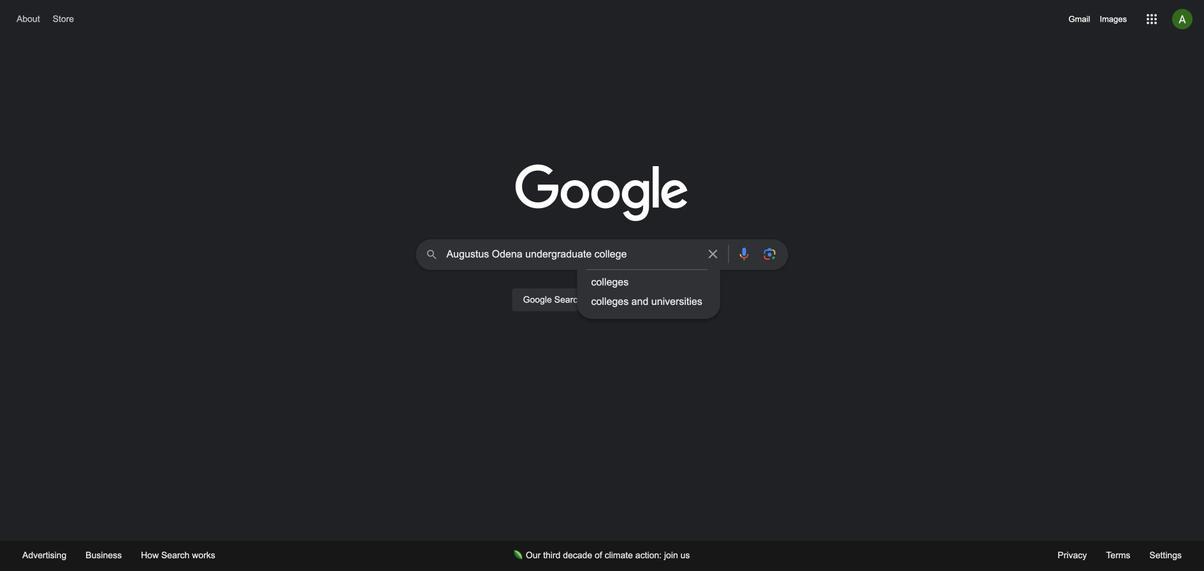 Task type: vqa. For each thing, say whether or not it's contained in the screenshot.
Search by voice image at right
yes



Task type: describe. For each thing, give the bounding box(es) containing it.
Search text field
[[447, 247, 698, 265]]



Task type: locate. For each thing, give the bounding box(es) containing it.
google image
[[515, 164, 689, 223]]

list box
[[577, 273, 720, 312]]

None search field
[[13, 236, 1191, 326]]

search by image image
[[762, 247, 777, 262]]

search by voice image
[[737, 247, 752, 262]]



